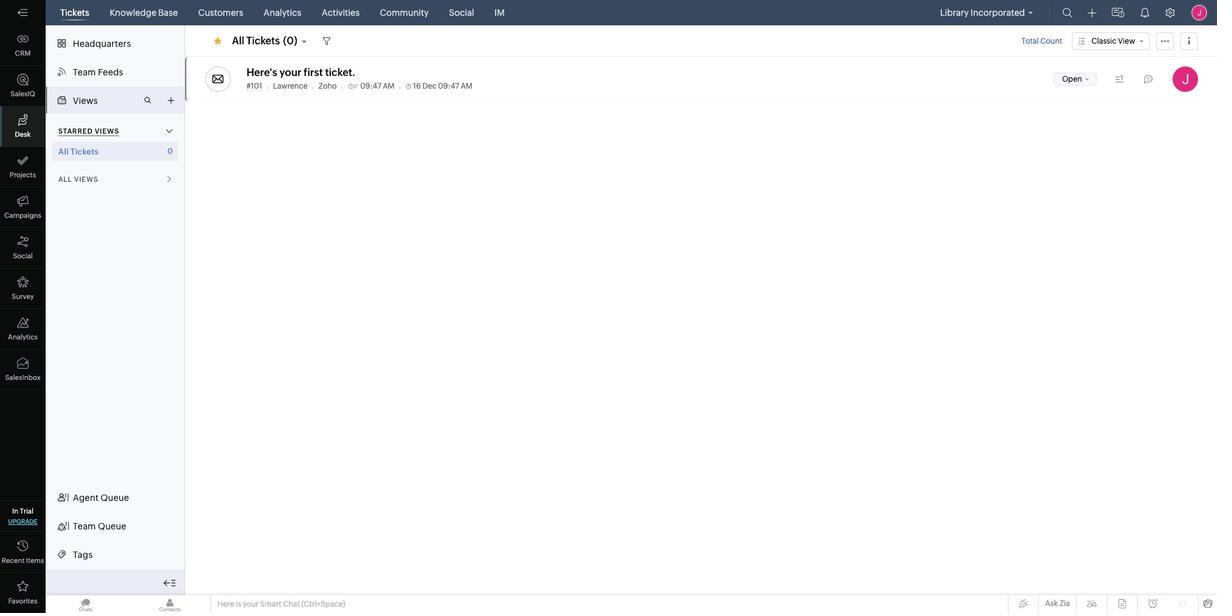 Task type: locate. For each thing, give the bounding box(es) containing it.
quick actions image
[[1088, 8, 1097, 18]]

search image
[[1063, 8, 1073, 18]]

analytics link down survey
[[0, 309, 46, 350]]

analytics up salesinbox link
[[8, 333, 38, 341]]

analytics link left activities
[[259, 0, 306, 25]]

notifications image
[[1140, 8, 1150, 18]]

social link
[[444, 0, 479, 25], [0, 228, 46, 269]]

here is your smart chat (ctrl+space)
[[217, 600, 345, 609]]

is
[[236, 600, 241, 609]]

0 vertical spatial analytics link
[[259, 0, 306, 25]]

social
[[449, 8, 474, 18], [13, 252, 33, 260]]

0 horizontal spatial social link
[[0, 228, 46, 269]]

crm
[[15, 49, 31, 57]]

contacts image
[[130, 596, 210, 614]]

configure settings image
[[1165, 8, 1175, 18]]

tickets link
[[55, 0, 94, 25]]

smart
[[260, 600, 281, 609]]

upgrade
[[8, 519, 38, 526]]

salesiq
[[11, 90, 35, 98]]

activities
[[322, 8, 360, 18]]

in trial upgrade
[[8, 508, 38, 526]]

1 vertical spatial social link
[[0, 228, 46, 269]]

recent items
[[2, 557, 44, 565]]

0 horizontal spatial social
[[13, 252, 33, 260]]

survey link
[[0, 269, 46, 309]]

1 vertical spatial analytics
[[8, 333, 38, 341]]

recent
[[2, 557, 25, 565]]

knowledge base link
[[105, 0, 183, 25]]

customers link
[[193, 0, 248, 25]]

1 horizontal spatial analytics link
[[259, 0, 306, 25]]

analytics
[[264, 8, 301, 18], [8, 333, 38, 341]]

(ctrl+space)
[[301, 600, 345, 609]]

social left im
[[449, 8, 474, 18]]

tickets
[[60, 8, 89, 18]]

community
[[380, 8, 429, 18]]

analytics link
[[259, 0, 306, 25], [0, 309, 46, 350]]

customers
[[198, 8, 243, 18]]

analytics left activities
[[264, 8, 301, 18]]

1 horizontal spatial analytics
[[264, 8, 301, 18]]

survey
[[12, 293, 34, 301]]

1 horizontal spatial social
[[449, 8, 474, 18]]

chat
[[283, 600, 300, 609]]

0 horizontal spatial analytics link
[[0, 309, 46, 350]]

desk link
[[0, 107, 46, 147]]

social up survey link
[[13, 252, 33, 260]]

social link down campaigns
[[0, 228, 46, 269]]

1 vertical spatial analytics link
[[0, 309, 46, 350]]

1 horizontal spatial social link
[[444, 0, 479, 25]]

social link left im
[[444, 0, 479, 25]]

library incorporated
[[940, 8, 1025, 18]]



Task type: describe. For each thing, give the bounding box(es) containing it.
here
[[217, 600, 234, 609]]

trial
[[20, 508, 33, 515]]

im
[[495, 8, 505, 18]]

activities link
[[317, 0, 365, 25]]

base
[[158, 8, 178, 18]]

0 horizontal spatial analytics
[[8, 333, 38, 341]]

campaigns
[[4, 212, 41, 219]]

knowledge
[[110, 8, 156, 18]]

library
[[940, 8, 969, 18]]

your
[[243, 600, 259, 609]]

community link
[[375, 0, 434, 25]]

zia
[[1060, 600, 1070, 609]]

salesinbox link
[[0, 350, 46, 391]]

in
[[12, 508, 18, 515]]

ask
[[1045, 600, 1058, 609]]

1 vertical spatial social
[[13, 252, 33, 260]]

desk
[[15, 131, 31, 138]]

chats image
[[46, 596, 126, 614]]

0 vertical spatial analytics
[[264, 8, 301, 18]]

im link
[[490, 0, 510, 25]]

incorporated
[[971, 8, 1025, 18]]

pending activities image
[[1112, 6, 1125, 19]]

projects link
[[0, 147, 46, 188]]

salesiq link
[[0, 66, 46, 107]]

projects
[[10, 171, 36, 179]]

crm link
[[0, 25, 46, 66]]

ask zia
[[1045, 600, 1070, 609]]

favorites
[[8, 598, 37, 605]]

salesinbox
[[5, 374, 41, 382]]

items
[[26, 557, 44, 565]]

0 vertical spatial social link
[[444, 0, 479, 25]]

campaigns link
[[0, 188, 46, 228]]

0 vertical spatial social
[[449, 8, 474, 18]]

knowledge base
[[110, 8, 178, 18]]



Task type: vqa. For each thing, say whether or not it's contained in the screenshot.
the "Panel"
no



